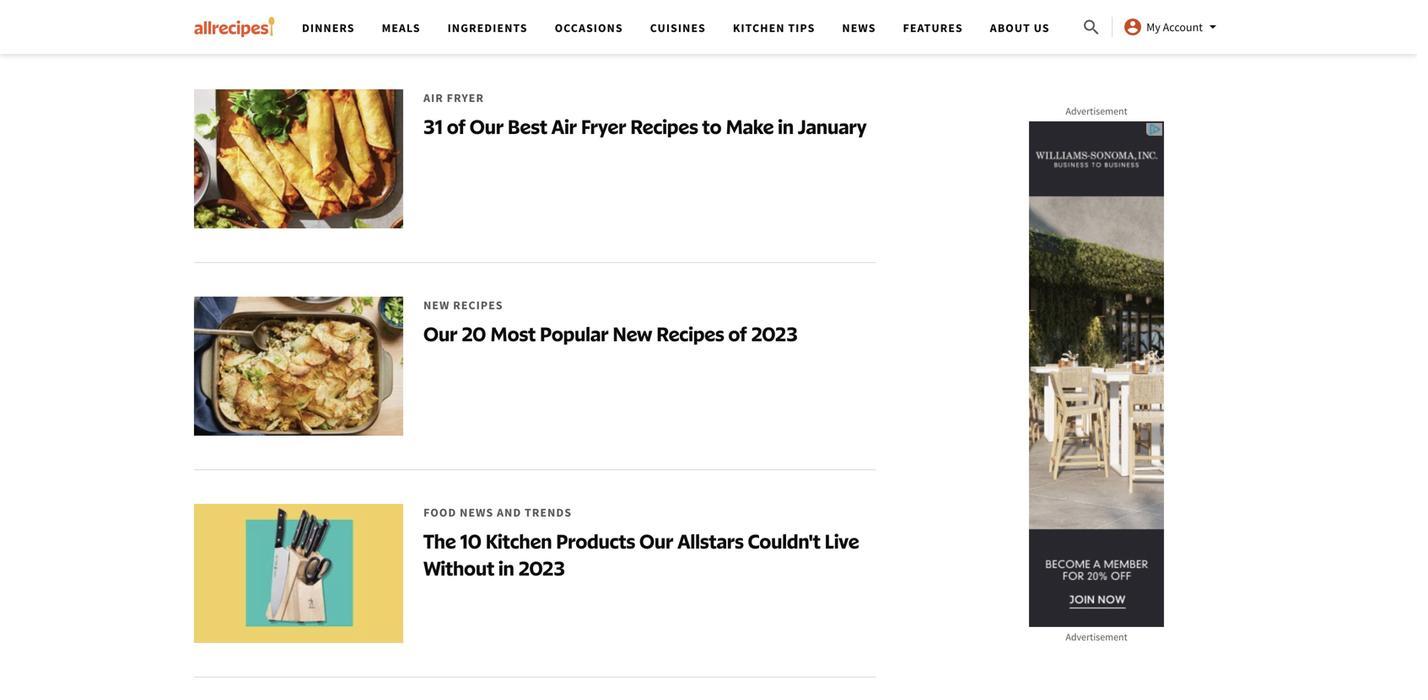 Task type: vqa. For each thing, say whether or not it's contained in the screenshot.
"Food News and Trends" link
no



Task type: locate. For each thing, give the bounding box(es) containing it.
in right the 'make'
[[778, 114, 794, 139]]

kitchen tips
[[733, 20, 815, 35]]

0 horizontal spatial 2023
[[519, 556, 565, 581]]

1 horizontal spatial our
[[470, 114, 504, 139]]

navigation
[[289, 0, 1082, 54]]

0 vertical spatial 2023
[[751, 322, 798, 346]]

our left 20 at the left
[[424, 322, 458, 346]]

occasions
[[555, 20, 623, 35]]

air
[[552, 114, 577, 139]]

of
[[447, 114, 466, 139], [729, 322, 747, 346]]

in
[[778, 114, 794, 139], [499, 556, 515, 581]]

our 20 most popular new recipes of 2023
[[424, 322, 798, 346]]

2023
[[751, 322, 798, 346], [519, 556, 565, 581]]

20
[[462, 322, 486, 346]]

recipes left to
[[631, 114, 698, 139]]

home image
[[194, 17, 275, 37]]

1 horizontal spatial in
[[778, 114, 794, 139]]

our inside the 10 kitchen products our allstars couldn't live without in 2023
[[640, 529, 674, 554]]

ingredients
[[448, 20, 528, 35]]

live
[[825, 529, 860, 554]]

recipes
[[631, 114, 698, 139], [657, 322, 725, 346]]

0 vertical spatial recipes
[[631, 114, 698, 139]]

0 vertical spatial kitchen
[[733, 20, 785, 35]]

1 vertical spatial 2023
[[519, 556, 565, 581]]

fryer
[[581, 114, 627, 139]]

0 horizontal spatial in
[[499, 556, 515, 581]]

my account
[[1147, 19, 1203, 35]]

0 vertical spatial in
[[778, 114, 794, 139]]

news link
[[842, 20, 876, 35]]

our left allstars
[[640, 529, 674, 554]]

0 horizontal spatial of
[[447, 114, 466, 139]]

1 horizontal spatial of
[[729, 322, 747, 346]]

about
[[990, 20, 1031, 35]]

2 vertical spatial our
[[640, 529, 674, 554]]

1 vertical spatial recipes
[[657, 322, 725, 346]]

2 horizontal spatial our
[[640, 529, 674, 554]]

recipes right new
[[657, 322, 725, 346]]

us
[[1034, 20, 1050, 35]]

31 of our best air fryer recipes to make in january
[[424, 114, 867, 139]]

1 horizontal spatial 2023
[[751, 322, 798, 346]]

our 20 most popular new recipes of 2023 link
[[194, 263, 876, 471]]

couldn't
[[748, 529, 821, 554]]

in for make
[[778, 114, 794, 139]]

news
[[842, 20, 876, 35]]

make
[[726, 114, 774, 139]]

in inside the 10 kitchen products our allstars couldn't live without in 2023
[[499, 556, 515, 581]]

kitchen left tips
[[733, 20, 785, 35]]

evergreen: roundup: allstar-loved 2023 amazon products tout image
[[194, 505, 403, 644]]

kitchen
[[733, 20, 785, 35], [486, 529, 552, 554]]

kitchen right 10
[[486, 529, 552, 554]]

ingredients link
[[448, 20, 528, 35]]

in right without
[[499, 556, 515, 581]]

our left best
[[470, 114, 504, 139]]

1 vertical spatial our
[[424, 322, 458, 346]]

new
[[613, 322, 653, 346]]

an overhead view looking down on a platter of air fryer chicken taquitos image
[[194, 89, 403, 229]]

1 vertical spatial kitchen
[[486, 529, 552, 554]]

0 horizontal spatial kitchen
[[486, 529, 552, 554]]

1 vertical spatial in
[[499, 556, 515, 581]]

our
[[470, 114, 504, 139], [424, 322, 458, 346], [640, 529, 674, 554]]

0 vertical spatial of
[[447, 114, 466, 139]]



Task type: describe. For each thing, give the bounding box(es) containing it.
31
[[424, 114, 443, 139]]

to
[[703, 114, 722, 139]]

10
[[460, 529, 482, 554]]

my
[[1147, 19, 1161, 35]]

meals
[[382, 20, 421, 35]]

a top down view of a tuna noodle casserole topped with crispy, golden-brown potato chips image
[[194, 297, 403, 436]]

0 horizontal spatial our
[[424, 322, 458, 346]]

about us
[[990, 20, 1050, 35]]

features
[[903, 20, 963, 35]]

products
[[556, 529, 636, 554]]

dinners link
[[302, 20, 355, 35]]

caret_down image
[[1203, 17, 1224, 37]]

best
[[508, 114, 548, 139]]

january
[[798, 114, 867, 139]]

cuisines
[[650, 20, 706, 35]]

the 10 kitchen products our allstars couldn't live without in 2023
[[424, 529, 860, 581]]

popular
[[540, 322, 609, 346]]

account
[[1163, 19, 1203, 35]]

without
[[424, 556, 495, 581]]

navigation containing dinners
[[289, 0, 1082, 54]]

most
[[490, 322, 536, 346]]

occasions link
[[555, 20, 623, 35]]

my account button
[[1123, 17, 1224, 37]]

features link
[[903, 20, 963, 35]]

allstars
[[678, 529, 744, 554]]

31 of our best air fryer recipes to make in january link
[[194, 62, 876, 263]]

search image
[[1082, 17, 1102, 38]]

the 10 kitchen products our allstars couldn't live without in 2023 link
[[194, 471, 876, 678]]

in for without
[[499, 556, 515, 581]]

kitchen tips link
[[733, 20, 815, 35]]

kitchen inside the 10 kitchen products our allstars couldn't live without in 2023
[[486, 529, 552, 554]]

meals link
[[382, 20, 421, 35]]

tips
[[788, 20, 815, 35]]

2023 inside "our 20 most popular new recipes of 2023" link
[[751, 322, 798, 346]]

about us link
[[990, 20, 1050, 35]]

dinners
[[302, 20, 355, 35]]

0 vertical spatial our
[[470, 114, 504, 139]]

account image
[[1123, 17, 1144, 37]]

1 vertical spatial of
[[729, 322, 747, 346]]

2023 inside the 10 kitchen products our allstars couldn't live without in 2023
[[519, 556, 565, 581]]

advertisement element
[[1030, 122, 1165, 628]]

1 horizontal spatial kitchen
[[733, 20, 785, 35]]

the
[[424, 529, 456, 554]]

cuisines link
[[650, 20, 706, 35]]



